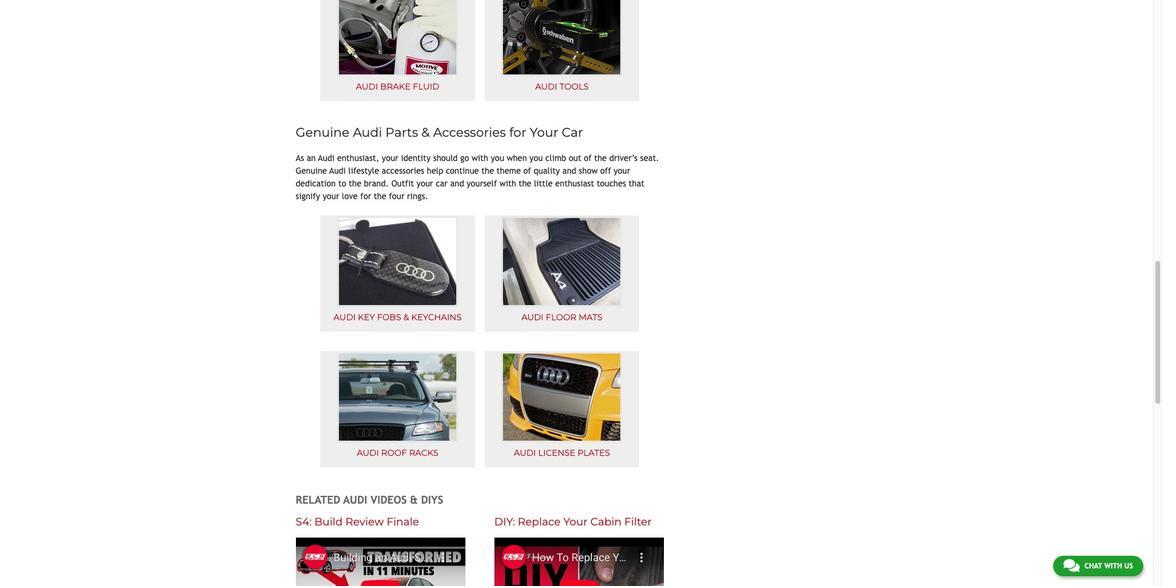 Task type: describe. For each thing, give the bounding box(es) containing it.
audi right an
[[318, 153, 335, 163]]

show
[[579, 166, 598, 176]]

should
[[433, 153, 458, 163]]

the right to
[[349, 179, 362, 188]]

key
[[358, 312, 375, 323]]

audi key fobs & keychains link
[[320, 216, 475, 332]]

lifestyle
[[349, 166, 379, 176]]

theme
[[497, 166, 521, 176]]

1 vertical spatial of
[[524, 166, 531, 176]]

touches
[[597, 179, 626, 188]]

tools
[[560, 81, 589, 92]]

s4: build review finale link
[[296, 515, 419, 528]]

love
[[342, 191, 358, 201]]

go
[[460, 153, 469, 163]]

audi license plates image
[[502, 352, 623, 443]]

& for parts
[[422, 124, 430, 140]]

fluid
[[413, 81, 440, 92]]

quality
[[534, 166, 560, 176]]

audi floor mats link
[[485, 216, 640, 332]]

audi key fobs & keychains image
[[337, 216, 458, 307]]

& for fobs
[[404, 312, 409, 323]]

audi left key
[[334, 312, 356, 323]]

continue
[[446, 166, 479, 176]]

build
[[315, 515, 343, 528]]

audi up to
[[329, 166, 346, 176]]

the up yourself
[[482, 166, 494, 176]]

enthusiast,
[[337, 153, 379, 163]]

identity
[[401, 153, 431, 163]]

audi left the tools at top
[[535, 81, 558, 92]]

2 you from the left
[[530, 153, 543, 163]]

audi left license
[[514, 448, 536, 459]]

audi up 'enthusiast,'
[[353, 124, 382, 140]]

climb
[[546, 153, 567, 163]]

your down driver's
[[614, 166, 631, 176]]

outfit
[[392, 179, 414, 188]]

out
[[569, 153, 582, 163]]

accessories
[[382, 166, 425, 176]]

license
[[538, 448, 576, 459]]

dedication
[[296, 179, 336, 188]]

your up accessories
[[382, 153, 399, 163]]

audi floor mats image
[[502, 216, 623, 307]]

& for videos
[[410, 493, 418, 506]]

1 horizontal spatial and
[[563, 166, 577, 176]]

audi left floor
[[522, 312, 544, 323]]

chat with us
[[1085, 562, 1134, 570]]

seat.
[[641, 153, 659, 163]]

the down "brand."
[[374, 191, 387, 201]]

diy: replace your cabin filter link
[[495, 515, 652, 528]]

1 you from the left
[[491, 153, 504, 163]]

enthusiast
[[556, 179, 594, 188]]

parts
[[386, 124, 418, 140]]

brand.
[[364, 179, 389, 188]]

plates
[[578, 448, 610, 459]]

as an audi enthusiast, your identity should go with you when you climb out of the driver's seat. genuine audi lifestyle accessories help continue the theme of quality and show off your dedication to the brand. outfit your car and yourself with the little enthusiast touches that signify your love for the four rings.
[[296, 153, 659, 201]]

s4: build review finale
[[296, 515, 419, 528]]

when
[[507, 153, 527, 163]]

your up the "rings."
[[417, 179, 433, 188]]

floor
[[546, 312, 577, 323]]

audi up s4: build review finale 'link'
[[343, 493, 367, 506]]

racks
[[409, 448, 439, 459]]

replace
[[518, 515, 561, 528]]

filter
[[625, 515, 652, 528]]



Task type: vqa. For each thing, say whether or not it's contained in the screenshot.
the
yes



Task type: locate. For each thing, give the bounding box(es) containing it.
0 vertical spatial of
[[584, 153, 592, 163]]

your left cabin
[[564, 515, 588, 528]]

audi left roof at left bottom
[[357, 448, 379, 459]]

with right go
[[472, 153, 489, 163]]

audi tools image
[[502, 0, 623, 76]]

audi
[[356, 81, 378, 92], [535, 81, 558, 92], [353, 124, 382, 140], [318, 153, 335, 163], [329, 166, 346, 176], [334, 312, 356, 323], [522, 312, 544, 323], [357, 448, 379, 459], [514, 448, 536, 459], [343, 493, 367, 506]]

of
[[584, 153, 592, 163], [524, 166, 531, 176]]

of down when
[[524, 166, 531, 176]]

accessories
[[433, 124, 506, 140]]

car
[[436, 179, 448, 188]]

to
[[338, 179, 346, 188]]

related audi videos & diys
[[296, 493, 444, 506]]

an
[[307, 153, 316, 163]]

that
[[629, 179, 645, 188]]

1 vertical spatial &
[[404, 312, 409, 323]]

2 horizontal spatial with
[[1105, 562, 1123, 570]]

for up when
[[510, 124, 527, 140]]

keychains
[[411, 312, 462, 323]]

mats
[[579, 312, 603, 323]]

chat
[[1085, 562, 1103, 570]]

audi license plates
[[514, 448, 610, 459]]

1 horizontal spatial of
[[584, 153, 592, 163]]

your
[[530, 124, 559, 140], [564, 515, 588, 528]]

audi floor mats
[[522, 312, 603, 323]]

1 horizontal spatial your
[[564, 515, 588, 528]]

genuine up an
[[296, 124, 350, 140]]

chat with us link
[[1054, 556, 1144, 576]]

with down theme
[[500, 179, 516, 188]]

2 genuine from the top
[[296, 166, 327, 176]]

for
[[510, 124, 527, 140], [360, 191, 371, 201]]

for right love
[[360, 191, 371, 201]]

diy: replace your cabin filter
[[495, 515, 652, 528]]

your
[[382, 153, 399, 163], [614, 166, 631, 176], [417, 179, 433, 188], [323, 191, 339, 201]]

1 vertical spatial with
[[500, 179, 516, 188]]

& right parts
[[422, 124, 430, 140]]

roof
[[381, 448, 407, 459]]

audi brake fluid
[[356, 81, 440, 92]]

videos
[[371, 493, 407, 506]]

audi brake fluid image
[[337, 0, 458, 76]]

0 vertical spatial &
[[422, 124, 430, 140]]

rings.
[[407, 191, 428, 201]]

and up enthusiast
[[563, 166, 577, 176]]

for inside as an audi enthusiast, your identity should go with you when you climb out of the driver's seat. genuine audi lifestyle accessories help continue the theme of quality and show off your dedication to the brand. outfit your car and yourself with the little enthusiast touches that signify your love for the four rings.
[[360, 191, 371, 201]]

0 horizontal spatial and
[[450, 179, 464, 188]]

help
[[427, 166, 444, 176]]

review
[[346, 515, 384, 528]]

of right the out at the top of page
[[584, 153, 592, 163]]

audi tools
[[535, 81, 589, 92]]

0 horizontal spatial for
[[360, 191, 371, 201]]

audi inside "link"
[[356, 81, 378, 92]]

audi license plates link
[[485, 351, 640, 467]]

1 horizontal spatial &
[[410, 493, 418, 506]]

0 horizontal spatial you
[[491, 153, 504, 163]]

your down to
[[323, 191, 339, 201]]

your left 'car'
[[530, 124, 559, 140]]

genuine inside as an audi enthusiast, your identity should go with you when you climb out of the driver's seat. genuine audi lifestyle accessories help continue the theme of quality and show off your dedication to the brand. outfit your car and yourself with the little enthusiast touches that signify your love for the four rings.
[[296, 166, 327, 176]]

with left us
[[1105, 562, 1123, 570]]

0 horizontal spatial &
[[404, 312, 409, 323]]

1 genuine from the top
[[296, 124, 350, 140]]

the left little
[[519, 179, 532, 188]]

four
[[389, 191, 405, 201]]

little
[[534, 179, 553, 188]]

audi key fobs & keychains
[[334, 312, 462, 323]]

2 vertical spatial with
[[1105, 562, 1123, 570]]

0 horizontal spatial your
[[530, 124, 559, 140]]

& right the fobs
[[404, 312, 409, 323]]

0 horizontal spatial of
[[524, 166, 531, 176]]

related
[[296, 493, 340, 506]]

1 horizontal spatial you
[[530, 153, 543, 163]]

the
[[594, 153, 607, 163], [482, 166, 494, 176], [349, 179, 362, 188], [519, 179, 532, 188], [374, 191, 387, 201]]

us
[[1125, 562, 1134, 570]]

audi left brake
[[356, 81, 378, 92]]

as
[[296, 153, 304, 163]]

1 vertical spatial and
[[450, 179, 464, 188]]

comments image
[[1064, 558, 1080, 573]]

genuine
[[296, 124, 350, 140], [296, 166, 327, 176]]

audi tools link
[[485, 0, 640, 101]]

2 horizontal spatial &
[[422, 124, 430, 140]]

2 vertical spatial &
[[410, 493, 418, 506]]

brake
[[380, 81, 411, 92]]

1 vertical spatial your
[[564, 515, 588, 528]]

audi brake fluid link
[[320, 0, 475, 101]]

audi roof racks image
[[337, 352, 458, 443]]

the up off
[[594, 153, 607, 163]]

0 vertical spatial genuine
[[296, 124, 350, 140]]

car
[[562, 124, 583, 140]]

0 vertical spatial for
[[510, 124, 527, 140]]

you up theme
[[491, 153, 504, 163]]

off
[[601, 166, 611, 176]]

1 vertical spatial genuine
[[296, 166, 327, 176]]

and
[[563, 166, 577, 176], [450, 179, 464, 188]]

0 vertical spatial and
[[563, 166, 577, 176]]

yourself
[[467, 179, 497, 188]]

with inside chat with us link
[[1105, 562, 1123, 570]]

you
[[491, 153, 504, 163], [530, 153, 543, 163]]

0 vertical spatial your
[[530, 124, 559, 140]]

& left diys
[[410, 493, 418, 506]]

audi roof racks link
[[320, 351, 475, 467]]

with
[[472, 153, 489, 163], [500, 179, 516, 188], [1105, 562, 1123, 570]]

and down continue
[[450, 179, 464, 188]]

finale
[[387, 515, 419, 528]]

0 vertical spatial with
[[472, 153, 489, 163]]

driver's
[[610, 153, 638, 163]]

1 horizontal spatial with
[[500, 179, 516, 188]]

&
[[422, 124, 430, 140], [404, 312, 409, 323], [410, 493, 418, 506]]

1 vertical spatial for
[[360, 191, 371, 201]]

s4:
[[296, 515, 312, 528]]

1 horizontal spatial for
[[510, 124, 527, 140]]

genuine down an
[[296, 166, 327, 176]]

genuine audi parts & accessories for your car
[[296, 124, 583, 140]]

diy:
[[495, 515, 515, 528]]

signify
[[296, 191, 320, 201]]

fobs
[[377, 312, 401, 323]]

cabin
[[591, 515, 622, 528]]

0 horizontal spatial with
[[472, 153, 489, 163]]

you up quality at the left top of page
[[530, 153, 543, 163]]

diys
[[421, 493, 444, 506]]

audi roof racks
[[357, 448, 439, 459]]



